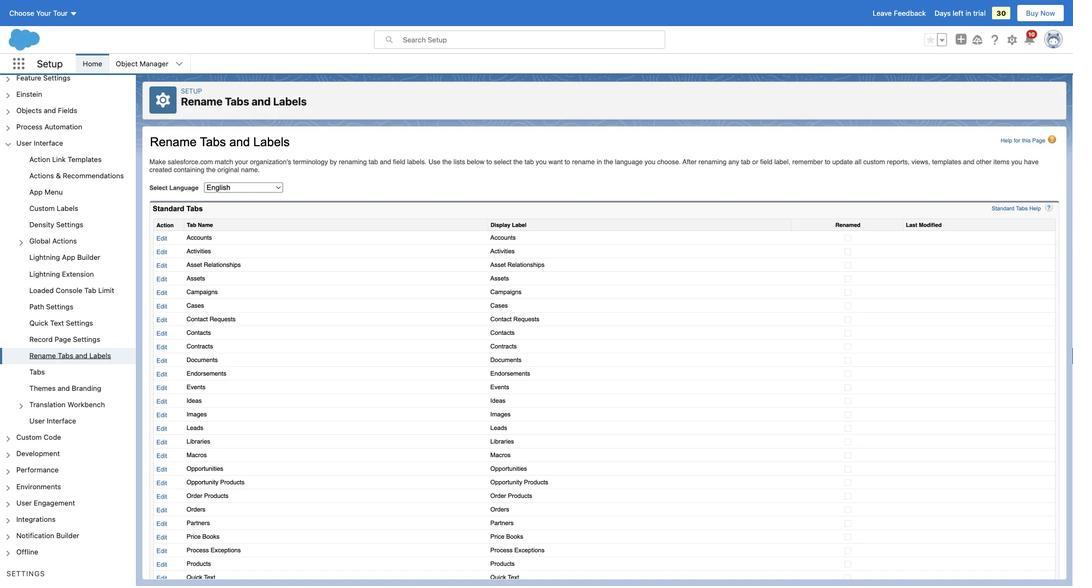 Task type: vqa. For each thing, say whether or not it's contained in the screenshot.
SORTED
no



Task type: locate. For each thing, give the bounding box(es) containing it.
settings up quick text settings
[[46, 302, 73, 310]]

custom inside group
[[29, 204, 55, 212]]

lightning for lightning app builder
[[29, 253, 60, 261]]

user interface up code
[[29, 417, 76, 425]]

1 vertical spatial user interface
[[29, 417, 76, 425]]

actions & recommendations
[[29, 171, 124, 180]]

1 vertical spatial custom
[[16, 433, 42, 441]]

action link templates link
[[29, 155, 102, 165]]

interface down process automation link
[[34, 139, 63, 147]]

0 vertical spatial labels
[[273, 95, 307, 108]]

0 horizontal spatial setup
[[37, 58, 63, 69]]

interface inside group
[[47, 417, 76, 425]]

app
[[29, 188, 43, 196], [62, 253, 75, 261]]

1 vertical spatial user
[[29, 417, 45, 425]]

user up the custom code
[[29, 417, 45, 425]]

custom
[[29, 204, 55, 212], [16, 433, 42, 441]]

and inside setup rename tabs and labels
[[252, 95, 271, 108]]

custom for custom code
[[16, 433, 42, 441]]

settings down offline link in the bottom left of the page
[[7, 570, 45, 578]]

app up lightning extension
[[62, 253, 75, 261]]

loaded
[[29, 286, 54, 294]]

1 horizontal spatial labels
[[89, 351, 111, 359]]

0 horizontal spatial group
[[0, 152, 136, 430]]

development
[[16, 449, 60, 458]]

templates
[[68, 155, 102, 163]]

1 vertical spatial lightning
[[29, 270, 60, 278]]

days
[[935, 9, 951, 17]]

0 horizontal spatial labels
[[57, 204, 78, 212]]

rename down record
[[29, 351, 56, 359]]

engagement
[[34, 498, 75, 507]]

0 vertical spatial tabs
[[225, 95, 249, 108]]

rename
[[181, 95, 223, 108], [29, 351, 56, 359]]

actions up lightning app builder at the left top of the page
[[52, 237, 77, 245]]

setup
[[37, 58, 63, 69], [181, 87, 202, 95]]

global actions link
[[29, 237, 77, 247]]

builder right notification
[[56, 531, 79, 539]]

left
[[953, 9, 964, 17]]

tabs inside setup rename tabs and labels
[[225, 95, 249, 108]]

record
[[29, 335, 53, 343]]

manager
[[140, 60, 169, 68]]

builder up extension
[[77, 253, 100, 261]]

interface down translation workbench link
[[47, 417, 76, 425]]

tabs link
[[29, 368, 45, 377]]

settings up rename tabs and labels
[[73, 335, 100, 343]]

2 horizontal spatial tabs
[[225, 95, 249, 108]]

process automation
[[16, 122, 82, 131]]

tabs inside "link"
[[58, 351, 73, 359]]

1 vertical spatial labels
[[57, 204, 78, 212]]

quick text settings
[[29, 319, 93, 327]]

1 horizontal spatial rename
[[181, 95, 223, 108]]

1 horizontal spatial group
[[925, 33, 948, 46]]

quick text settings link
[[29, 319, 93, 328]]

0 vertical spatial actions
[[29, 171, 54, 180]]

object manager link
[[109, 54, 175, 73]]

settings right the "feature"
[[43, 73, 70, 81]]

1 vertical spatial interface
[[47, 417, 76, 425]]

labels
[[273, 95, 307, 108], [57, 204, 78, 212], [89, 351, 111, 359]]

your
[[36, 9, 51, 17]]

lightning up loaded
[[29, 270, 60, 278]]

setup for setup rename tabs and labels
[[181, 87, 202, 95]]

0 vertical spatial builder
[[77, 253, 100, 261]]

themes and branding
[[29, 384, 101, 392]]

objects
[[16, 106, 42, 114]]

lightning
[[29, 253, 60, 261], [29, 270, 60, 278]]

user interface tree item
[[0, 135, 136, 430]]

2 vertical spatial user
[[16, 498, 32, 507]]

user up integrations
[[16, 498, 32, 507]]

user interface link up "action"
[[16, 139, 63, 149]]

objects and fields link
[[16, 106, 77, 116]]

1 vertical spatial rename
[[29, 351, 56, 359]]

actions down "action"
[[29, 171, 54, 180]]

automation
[[45, 122, 82, 131]]

notification
[[16, 531, 54, 539]]

now
[[1041, 9, 1056, 17]]

setup inside setup rename tabs and labels
[[181, 87, 202, 95]]

days left in trial
[[935, 9, 986, 17]]

loaded console tab limit
[[29, 286, 114, 294]]

offline link
[[16, 548, 38, 557]]

1 vertical spatial tabs
[[58, 351, 73, 359]]

development link
[[16, 449, 60, 459]]

2 horizontal spatial labels
[[273, 95, 307, 108]]

0 vertical spatial rename
[[181, 95, 223, 108]]

settings up record page settings
[[66, 319, 93, 327]]

builder
[[77, 253, 100, 261], [56, 531, 79, 539]]

action
[[29, 155, 50, 163]]

link
[[52, 155, 66, 163]]

themes and branding link
[[29, 384, 101, 394]]

translation workbench link
[[29, 400, 105, 410]]

user interface link up code
[[29, 417, 76, 427]]

&
[[56, 171, 61, 180]]

density settings
[[29, 220, 83, 229]]

record page settings
[[29, 335, 100, 343]]

tour
[[53, 9, 68, 17]]

home
[[83, 60, 102, 68]]

1 vertical spatial builder
[[56, 531, 79, 539]]

lightning down global
[[29, 253, 60, 261]]

labels inside setup rename tabs and labels
[[273, 95, 307, 108]]

0 horizontal spatial app
[[29, 188, 43, 196]]

1 vertical spatial app
[[62, 253, 75, 261]]

environments
[[16, 482, 61, 490]]

tabs
[[225, 95, 249, 108], [58, 351, 73, 359], [29, 368, 45, 376]]

in
[[966, 9, 972, 17]]

0 vertical spatial custom
[[29, 204, 55, 212]]

settings
[[43, 73, 70, 81], [56, 220, 83, 229], [46, 302, 73, 310], [66, 319, 93, 327], [73, 335, 100, 343], [7, 570, 45, 578]]

0 vertical spatial lightning
[[29, 253, 60, 261]]

0 vertical spatial setup
[[37, 58, 63, 69]]

buy now
[[1027, 9, 1056, 17]]

rename down setup link
[[181, 95, 223, 108]]

2 vertical spatial tabs
[[29, 368, 45, 376]]

0 vertical spatial interface
[[34, 139, 63, 147]]

density settings link
[[29, 220, 83, 230]]

user interface inside group
[[29, 417, 76, 425]]

rename inside "link"
[[29, 351, 56, 359]]

user engagement
[[16, 498, 75, 507]]

interface
[[34, 139, 63, 147], [47, 417, 76, 425]]

path
[[29, 302, 44, 310]]

1 vertical spatial setup
[[181, 87, 202, 95]]

custom up "development"
[[16, 433, 42, 441]]

buy now button
[[1018, 4, 1065, 22]]

settings inside "link"
[[43, 73, 70, 81]]

1 lightning from the top
[[29, 253, 60, 261]]

feature
[[16, 73, 41, 81]]

text
[[50, 319, 64, 327]]

2 vertical spatial labels
[[89, 351, 111, 359]]

group
[[925, 33, 948, 46], [0, 152, 136, 430]]

1 horizontal spatial tabs
[[58, 351, 73, 359]]

custom down app menu link
[[29, 204, 55, 212]]

trial
[[974, 9, 986, 17]]

builder inside lightning app builder link
[[77, 253, 100, 261]]

0 horizontal spatial rename
[[29, 351, 56, 359]]

2 lightning from the top
[[29, 270, 60, 278]]

and
[[252, 95, 271, 108], [44, 106, 56, 114], [75, 351, 88, 359], [58, 384, 70, 392]]

user interface link
[[16, 139, 63, 149], [29, 417, 76, 427]]

1 vertical spatial group
[[0, 152, 136, 430]]

custom labels
[[29, 204, 78, 212]]

user down process on the left top of page
[[16, 139, 32, 147]]

app left menu
[[29, 188, 43, 196]]

notification builder link
[[16, 531, 79, 541]]

1 horizontal spatial setup
[[181, 87, 202, 95]]

translation workbench
[[29, 400, 105, 409]]

user interface up "action"
[[16, 139, 63, 147]]



Task type: describe. For each thing, give the bounding box(es) containing it.
integrations link
[[16, 515, 56, 525]]

leave
[[873, 9, 892, 17]]

density
[[29, 220, 54, 229]]

custom code link
[[16, 433, 61, 443]]

lightning app builder link
[[29, 253, 100, 263]]

30
[[997, 9, 1007, 17]]

einstein
[[16, 90, 42, 98]]

page
[[55, 335, 71, 343]]

path settings
[[29, 302, 73, 310]]

0 vertical spatial app
[[29, 188, 43, 196]]

custom labels link
[[29, 204, 78, 214]]

Search Setup text field
[[403, 31, 665, 48]]

settings down custom labels link
[[56, 220, 83, 229]]

notification builder
[[16, 531, 79, 539]]

record page settings link
[[29, 335, 100, 345]]

lightning for lightning extension
[[29, 270, 60, 278]]

console
[[56, 286, 82, 294]]

extension
[[62, 270, 94, 278]]

process automation link
[[16, 122, 82, 132]]

custom for custom labels
[[29, 204, 55, 212]]

rename tabs and labels tree item
[[0, 348, 136, 364]]

choose your tour button
[[9, 4, 78, 22]]

quick
[[29, 319, 48, 327]]

actions & recommendations link
[[29, 171, 124, 181]]

0 vertical spatial group
[[925, 33, 948, 46]]

0 vertical spatial user interface
[[16, 139, 63, 147]]

10 button
[[1024, 30, 1038, 46]]

custom code
[[16, 433, 61, 441]]

0 horizontal spatial tabs
[[29, 368, 45, 376]]

recommendations
[[63, 171, 124, 180]]

code
[[44, 433, 61, 441]]

workbench
[[68, 400, 105, 409]]

tab
[[84, 286, 96, 294]]

object
[[116, 60, 138, 68]]

feature settings
[[16, 73, 70, 81]]

process
[[16, 122, 43, 131]]

lightning app builder
[[29, 253, 100, 261]]

fields
[[58, 106, 77, 114]]

lightning extension link
[[29, 270, 94, 279]]

1 vertical spatial actions
[[52, 237, 77, 245]]

themes
[[29, 384, 56, 392]]

1 vertical spatial user interface link
[[29, 417, 76, 427]]

loaded console tab limit link
[[29, 286, 114, 296]]

0 vertical spatial user interface link
[[16, 139, 63, 149]]

feedback
[[894, 9, 927, 17]]

action link templates
[[29, 155, 102, 163]]

setup rename tabs and labels
[[181, 87, 307, 108]]

home link
[[76, 54, 109, 73]]

choose
[[9, 9, 34, 17]]

setup link
[[181, 87, 202, 95]]

group containing action link templates
[[0, 152, 136, 430]]

integrations
[[16, 515, 56, 523]]

rename tabs and labels
[[29, 351, 111, 359]]

and inside "link"
[[75, 351, 88, 359]]

choose your tour
[[9, 9, 68, 17]]

rename tabs and labels link
[[29, 351, 111, 361]]

leave feedback link
[[873, 9, 927, 17]]

global
[[29, 237, 50, 245]]

path settings link
[[29, 302, 73, 312]]

environments link
[[16, 482, 61, 492]]

performance link
[[16, 466, 59, 476]]

app menu
[[29, 188, 63, 196]]

translation
[[29, 400, 66, 409]]

offline
[[16, 548, 38, 556]]

rename inside setup rename tabs and labels
[[181, 95, 223, 108]]

limit
[[98, 286, 114, 294]]

buy
[[1027, 9, 1039, 17]]

builder inside notification builder link
[[56, 531, 79, 539]]

einstein link
[[16, 90, 42, 99]]

user engagement link
[[16, 498, 75, 508]]

objects and fields
[[16, 106, 77, 114]]

setup for setup
[[37, 58, 63, 69]]

branding
[[72, 384, 101, 392]]

labels inside "link"
[[89, 351, 111, 359]]

0 vertical spatial user
[[16, 139, 32, 147]]

performance
[[16, 466, 59, 474]]

1 horizontal spatial app
[[62, 253, 75, 261]]

leave feedback
[[873, 9, 927, 17]]

menu
[[45, 188, 63, 196]]

global actions
[[29, 237, 77, 245]]

10
[[1029, 31, 1036, 37]]

user inside group
[[29, 417, 45, 425]]

app menu link
[[29, 188, 63, 198]]



